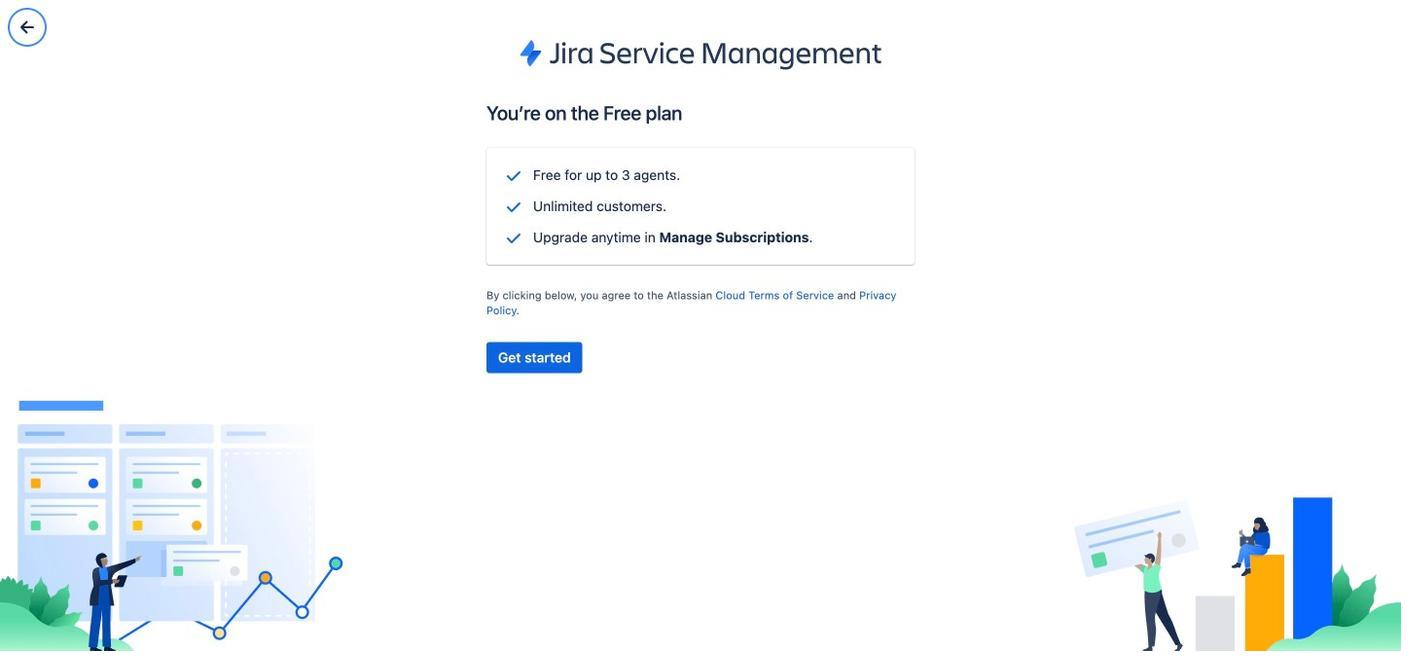 Task type: vqa. For each thing, say whether or not it's contained in the screenshot.
heading
no



Task type: describe. For each thing, give the bounding box(es) containing it.
promote self-service image
[[426, 219, 727, 388]]

1 list item from the left
[[489, 0, 554, 54]]

primary element
[[12, 0, 913, 54]]

previous image
[[43, 402, 66, 425]]

Search field
[[1032, 11, 1227, 42]]

2 list item from the left
[[562, 0, 620, 54]]



Task type: locate. For each thing, give the bounding box(es) containing it.
3 list item from the left
[[628, 0, 684, 54]]

4 list item from the left
[[700, 0, 766, 54]]

dialog
[[0, 0, 1402, 651]]

back to projects image
[[23, 19, 47, 43]]

next image
[[104, 402, 127, 425]]

list
[[126, 0, 913, 54]]

list item
[[489, 0, 554, 54], [562, 0, 620, 54], [628, 0, 684, 54], [700, 0, 766, 54]]

banner
[[0, 0, 1402, 55]]



